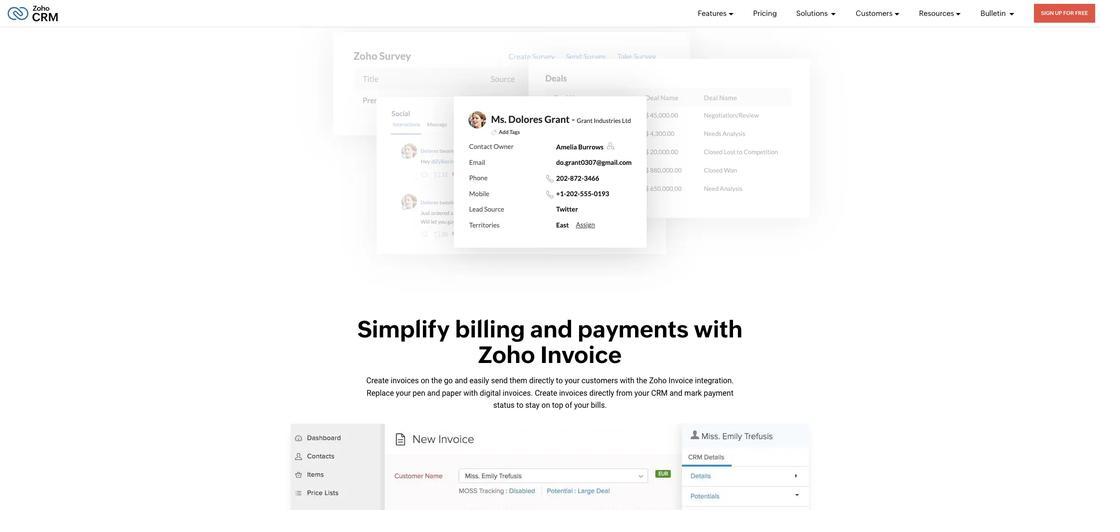 Task type: vqa. For each thing, say whether or not it's contained in the screenshot.
ZOHO SURVEY LOGO at left
no



Task type: describe. For each thing, give the bounding box(es) containing it.
features
[[698, 9, 727, 17]]

replace
[[367, 389, 394, 398]]

with inside simplify billing and payments with zoho invoice
[[694, 316, 743, 343]]

resources
[[919, 9, 954, 17]]

your right from
[[634, 389, 649, 398]]

invoices.
[[503, 389, 533, 398]]

up
[[1055, 10, 1062, 16]]

bulletin
[[981, 9, 1007, 17]]

zoho inside simplify billing and payments with zoho invoice
[[478, 341, 535, 368]]

1 horizontal spatial with
[[620, 376, 635, 386]]

paper
[[442, 389, 462, 398]]

solutions link
[[796, 0, 837, 27]]

mark
[[684, 389, 702, 398]]

from
[[616, 389, 633, 398]]

customers
[[582, 376, 618, 386]]

simplify
[[357, 316, 450, 343]]

create invoices and send them to crm contacts with zoho invoice image
[[291, 424, 809, 510]]

resources link
[[919, 0, 961, 27]]

simplify billing and payments with zoho invoice
[[357, 316, 743, 368]]

pen
[[413, 389, 425, 398]]

create invoices on the go and easily send them directly to your customers with the zoho invoice integration. replace your pen and paper with digital invoices. create invoices directly from your crm and mark payment status to stay on top of your bills.
[[366, 376, 734, 410]]

crm
[[651, 389, 668, 398]]

0 vertical spatial invoices
[[391, 376, 419, 386]]

1 vertical spatial directly
[[589, 389, 614, 398]]

0 horizontal spatial create
[[366, 376, 389, 386]]

sign
[[1041, 10, 1054, 16]]

your left pen
[[396, 389, 411, 398]]

stay
[[525, 401, 540, 410]]

free
[[1075, 10, 1088, 16]]

zoho inside create invoices on the go and easily send them directly to your customers with the zoho invoice integration. replace your pen and paper with digital invoices. create invoices directly from your crm and mark payment status to stay on top of your bills.
[[649, 376, 667, 386]]

sign up for free
[[1041, 10, 1088, 16]]

your right of
[[574, 401, 589, 410]]

features link
[[698, 0, 734, 27]]



Task type: locate. For each thing, give the bounding box(es) containing it.
1 vertical spatial invoice
[[669, 376, 693, 386]]

zoho crm logo image
[[7, 3, 58, 24]]

your
[[565, 376, 580, 386], [396, 389, 411, 398], [634, 389, 649, 398], [574, 401, 589, 410]]

0 vertical spatial directly
[[529, 376, 554, 386]]

2 the from the left
[[636, 376, 647, 386]]

0 vertical spatial invoice
[[540, 341, 622, 368]]

and
[[530, 316, 573, 343], [455, 376, 468, 386], [427, 389, 440, 398], [670, 389, 683, 398]]

top
[[552, 401, 563, 410]]

1 horizontal spatial create
[[535, 389, 557, 398]]

pricing
[[753, 9, 777, 17]]

to left stay
[[517, 401, 523, 410]]

1 horizontal spatial on
[[542, 401, 550, 410]]

the right customers
[[636, 376, 647, 386]]

to up "top" at the right of the page
[[556, 376, 563, 386]]

invoice inside create invoices on the go and easily send them directly to your customers with the zoho invoice integration. replace your pen and paper with digital invoices. create invoices directly from your crm and mark payment status to stay on top of your bills.
[[669, 376, 693, 386]]

invoices up pen
[[391, 376, 419, 386]]

0 horizontal spatial zoho
[[478, 341, 535, 368]]

directly down customers
[[589, 389, 614, 398]]

0 horizontal spatial directly
[[529, 376, 554, 386]]

zoho up crm
[[649, 376, 667, 386]]

and inside simplify billing and payments with zoho invoice
[[530, 316, 573, 343]]

1 horizontal spatial invoices
[[559, 389, 587, 398]]

on left "top" at the right of the page
[[542, 401, 550, 410]]

0 vertical spatial to
[[556, 376, 563, 386]]

invoices
[[391, 376, 419, 386], [559, 389, 587, 398]]

send
[[491, 376, 508, 386]]

create up "top" at the right of the page
[[535, 389, 557, 398]]

directly right them
[[529, 376, 554, 386]]

0 horizontal spatial to
[[517, 401, 523, 410]]

0 horizontal spatial the
[[431, 376, 442, 386]]

integration.
[[695, 376, 734, 386]]

1 vertical spatial create
[[535, 389, 557, 398]]

1 the from the left
[[431, 376, 442, 386]]

1 horizontal spatial the
[[636, 376, 647, 386]]

1 horizontal spatial invoice
[[669, 376, 693, 386]]

digital
[[480, 389, 501, 398]]

360 degree customer view for all interactions image
[[333, 32, 690, 132], [528, 59, 810, 214], [454, 96, 647, 244], [376, 97, 666, 250]]

invoice up mark
[[669, 376, 693, 386]]

1 horizontal spatial directly
[[589, 389, 614, 398]]

1 vertical spatial on
[[542, 401, 550, 410]]

the left go on the left
[[431, 376, 442, 386]]

status
[[493, 401, 515, 410]]

go
[[444, 376, 453, 386]]

of
[[565, 401, 572, 410]]

billing
[[455, 316, 525, 343]]

0 horizontal spatial invoice
[[540, 341, 622, 368]]

0 horizontal spatial on
[[421, 376, 429, 386]]

your up of
[[565, 376, 580, 386]]

bills.
[[591, 401, 607, 410]]

invoice up customers
[[540, 341, 622, 368]]

solutions
[[796, 9, 829, 17]]

payment
[[704, 389, 734, 398]]

0 vertical spatial with
[[694, 316, 743, 343]]

the
[[431, 376, 442, 386], [636, 376, 647, 386]]

for
[[1063, 10, 1074, 16]]

easily
[[470, 376, 489, 386]]

2 vertical spatial with
[[463, 389, 478, 398]]

payments
[[578, 316, 689, 343]]

0 horizontal spatial invoices
[[391, 376, 419, 386]]

sign up for free link
[[1034, 4, 1095, 23]]

zoho up send
[[478, 341, 535, 368]]

1 vertical spatial zoho
[[649, 376, 667, 386]]

with
[[694, 316, 743, 343], [620, 376, 635, 386], [463, 389, 478, 398]]

0 vertical spatial zoho
[[478, 341, 535, 368]]

2 horizontal spatial with
[[694, 316, 743, 343]]

1 horizontal spatial to
[[556, 376, 563, 386]]

on
[[421, 376, 429, 386], [542, 401, 550, 410]]

on up pen
[[421, 376, 429, 386]]

directly
[[529, 376, 554, 386], [589, 389, 614, 398]]

0 horizontal spatial with
[[463, 389, 478, 398]]

customers
[[856, 9, 893, 17]]

1 horizontal spatial zoho
[[649, 376, 667, 386]]

zoho
[[478, 341, 535, 368], [649, 376, 667, 386]]

1 vertical spatial with
[[620, 376, 635, 386]]

to
[[556, 376, 563, 386], [517, 401, 523, 410]]

invoice inside simplify billing and payments with zoho invoice
[[540, 341, 622, 368]]

0 vertical spatial create
[[366, 376, 389, 386]]

0 vertical spatial on
[[421, 376, 429, 386]]

invoices up of
[[559, 389, 587, 398]]

them
[[510, 376, 527, 386]]

pricing link
[[753, 0, 777, 27]]

invoice
[[540, 341, 622, 368], [669, 376, 693, 386]]

bulletin link
[[981, 0, 1015, 27]]

1 vertical spatial to
[[517, 401, 523, 410]]

create
[[366, 376, 389, 386], [535, 389, 557, 398]]

create up replace
[[366, 376, 389, 386]]

1 vertical spatial invoices
[[559, 389, 587, 398]]



